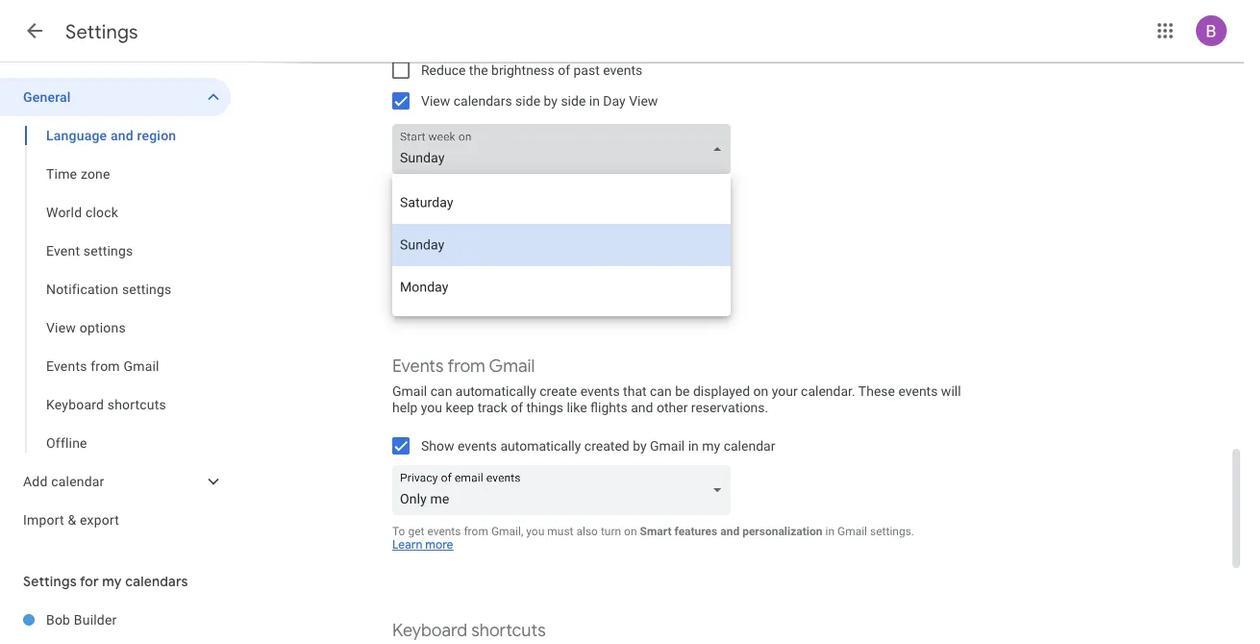 Task type: describe. For each thing, give the bounding box(es) containing it.
track
[[478, 400, 508, 416]]

other
[[657, 400, 688, 416]]

gmail,
[[491, 525, 524, 538]]

show
[[421, 438, 455, 454]]

region
[[137, 127, 176, 143]]

calendar inside tree
[[51, 474, 104, 490]]

from inside to get events from gmail, you must also turn on smart features and personalization in gmail settings. learn more
[[464, 525, 489, 538]]

you inside to get events from gmail, you must also turn on smart features and personalization in gmail settings. learn more
[[526, 525, 545, 538]]

your
[[772, 384, 798, 400]]

0 horizontal spatial in
[[589, 93, 600, 109]]

event
[[46, 243, 80, 259]]

more
[[425, 538, 454, 553]]

2 side from the left
[[561, 93, 586, 109]]

2 can from the left
[[650, 384, 672, 400]]

add calendar
[[23, 474, 104, 490]]

&
[[68, 512, 76, 528]]

1 horizontal spatial in
[[688, 438, 699, 454]]

the
[[469, 62, 488, 78]]

zone
[[81, 166, 110, 182]]

1 horizontal spatial by
[[633, 438, 647, 454]]

settings.
[[871, 525, 915, 538]]

that
[[623, 384, 647, 400]]

displayed
[[693, 384, 750, 400]]

language and region
[[46, 127, 176, 143]]

reduce
[[421, 62, 466, 78]]

0 vertical spatial my
[[702, 438, 721, 454]]

turn
[[601, 525, 622, 538]]

events left will
[[899, 384, 938, 400]]

0 vertical spatial of
[[558, 62, 570, 78]]

1 vertical spatial automatically
[[501, 438, 581, 454]]

events from gmail gmail can automatically create events that can be displayed on your calendar. these events will help you keep track of things like flights and other reservations.
[[392, 355, 962, 416]]

from for events from gmail
[[91, 358, 120, 374]]

settings for my calendars
[[23, 573, 188, 591]]

reduce the brightness of past events
[[421, 62, 643, 78]]

be
[[675, 384, 690, 400]]

show events automatically created by gmail in my calendar
[[421, 438, 776, 454]]

created
[[585, 438, 630, 454]]

time zone
[[46, 166, 110, 182]]

gmail left keep
[[392, 384, 427, 400]]

in inside to get events from gmail, you must also turn on smart features and personalization in gmail settings. learn more
[[826, 525, 835, 538]]

keep
[[446, 400, 474, 416]]

learn more link
[[392, 538, 454, 553]]

general tree item
[[0, 78, 231, 116]]

import
[[23, 512, 64, 528]]

sunday option
[[392, 224, 731, 266]]

gmail inside "group"
[[124, 358, 159, 374]]

2 horizontal spatial view
[[629, 93, 658, 109]]

personalization
[[743, 525, 823, 538]]

1 can from the left
[[431, 384, 452, 400]]

notification settings
[[46, 281, 172, 297]]

0 horizontal spatial calendars
[[125, 573, 188, 591]]

start week on list box
[[392, 174, 731, 316]]

gmail up track
[[489, 355, 535, 378]]

learn
[[392, 538, 423, 553]]

1 side from the left
[[516, 93, 541, 109]]

group containing language and region
[[0, 116, 231, 463]]

bob
[[46, 612, 70, 628]]

language
[[46, 127, 107, 143]]

and inside the "events from gmail gmail can automatically create events that can be displayed on your calendar. these events will help you keep track of things like flights and other reservations."
[[631, 400, 654, 416]]

export
[[80, 512, 119, 528]]

gmail down other at the right of page
[[650, 438, 685, 454]]

events left that
[[581, 384, 620, 400]]

keyboard
[[46, 397, 104, 413]]

import & export
[[23, 512, 119, 528]]



Task type: locate. For each thing, give the bounding box(es) containing it.
bob builder
[[46, 612, 117, 628]]

from inside tree
[[91, 358, 120, 374]]

builder
[[74, 612, 117, 628]]

calendars up bob builder tree item
[[125, 573, 188, 591]]

1 horizontal spatial my
[[702, 438, 721, 454]]

1 vertical spatial calendars
[[125, 573, 188, 591]]

1 vertical spatial on
[[624, 525, 637, 538]]

in left the day
[[589, 93, 600, 109]]

settings up options
[[122, 281, 172, 297]]

1 horizontal spatial of
[[558, 62, 570, 78]]

1 vertical spatial calendar
[[51, 474, 104, 490]]

events inside tree
[[46, 358, 87, 374]]

can right help
[[431, 384, 452, 400]]

1 vertical spatial settings
[[23, 573, 77, 591]]

side down past
[[561, 93, 586, 109]]

general
[[23, 89, 71, 105]]

1 horizontal spatial can
[[650, 384, 672, 400]]

0 horizontal spatial calendar
[[51, 474, 104, 490]]

can left be
[[650, 384, 672, 400]]

clock
[[85, 204, 118, 220]]

things
[[527, 400, 564, 416]]

0 horizontal spatial on
[[624, 525, 637, 538]]

side
[[516, 93, 541, 109], [561, 93, 586, 109]]

2 horizontal spatial in
[[826, 525, 835, 538]]

by down reduce the brightness of past events
[[544, 93, 558, 109]]

my
[[702, 438, 721, 454], [102, 573, 122, 591]]

options
[[80, 320, 126, 336]]

1 vertical spatial my
[[102, 573, 122, 591]]

can
[[431, 384, 452, 400], [650, 384, 672, 400]]

and inside tree
[[111, 127, 134, 143]]

0 vertical spatial you
[[421, 400, 443, 416]]

help
[[392, 400, 418, 416]]

of inside the "events from gmail gmail can automatically create events that can be displayed on your calendar. these events will help you keep track of things like flights and other reservations."
[[511, 400, 523, 416]]

past
[[574, 62, 600, 78]]

and right features at right bottom
[[721, 525, 740, 538]]

must
[[548, 525, 574, 538]]

monday option
[[392, 266, 731, 309]]

on inside to get events from gmail, you must also turn on smart features and personalization in gmail settings. learn more
[[624, 525, 637, 538]]

my right for
[[102, 573, 122, 591]]

offline
[[46, 435, 87, 451]]

1 vertical spatial and
[[631, 400, 654, 416]]

by
[[544, 93, 558, 109], [633, 438, 647, 454]]

my down the reservations.
[[702, 438, 721, 454]]

for
[[80, 573, 99, 591]]

1 horizontal spatial view
[[421, 93, 450, 109]]

automatically left create
[[456, 384, 537, 400]]

of
[[558, 62, 570, 78], [511, 400, 523, 416]]

get
[[408, 525, 425, 538]]

settings up notification settings
[[84, 243, 133, 259]]

notification
[[46, 281, 119, 297]]

automatically
[[456, 384, 537, 400], [501, 438, 581, 454]]

events right get
[[427, 525, 461, 538]]

gmail left the 'settings.'
[[838, 525, 868, 538]]

0 vertical spatial on
[[754, 384, 769, 400]]

side down reduce the brightness of past events
[[516, 93, 541, 109]]

view
[[421, 93, 450, 109], [629, 93, 658, 109], [46, 320, 76, 336]]

0 horizontal spatial you
[[421, 400, 443, 416]]

reservations.
[[691, 400, 769, 416]]

0 horizontal spatial my
[[102, 573, 122, 591]]

features
[[675, 525, 718, 538]]

automatically down things
[[501, 438, 581, 454]]

view inside tree
[[46, 320, 76, 336]]

calendar down the reservations.
[[724, 438, 776, 454]]

to
[[392, 525, 405, 538]]

go back image
[[23, 19, 46, 42]]

1 horizontal spatial on
[[754, 384, 769, 400]]

events from gmail
[[46, 358, 159, 374]]

1 vertical spatial settings
[[122, 281, 172, 297]]

0 vertical spatial and
[[111, 127, 134, 143]]

settings for settings for my calendars
[[23, 573, 77, 591]]

and left other at the right of page
[[631, 400, 654, 416]]

settings for settings
[[65, 19, 138, 44]]

brightness
[[492, 62, 555, 78]]

view down reduce
[[421, 93, 450, 109]]

0 vertical spatial by
[[544, 93, 558, 109]]

you inside the "events from gmail gmail can automatically create events that can be displayed on your calendar. these events will help you keep track of things like flights and other reservations."
[[421, 400, 443, 416]]

group
[[0, 116, 231, 463]]

view left options
[[46, 320, 76, 336]]

flights
[[591, 400, 628, 416]]

settings up bob
[[23, 573, 77, 591]]

0 horizontal spatial events
[[46, 358, 87, 374]]

1 vertical spatial you
[[526, 525, 545, 538]]

1 vertical spatial in
[[688, 438, 699, 454]]

like
[[567, 400, 587, 416]]

tree
[[0, 78, 231, 540]]

in
[[589, 93, 600, 109], [688, 438, 699, 454], [826, 525, 835, 538]]

0 horizontal spatial side
[[516, 93, 541, 109]]

by right created
[[633, 438, 647, 454]]

2 horizontal spatial and
[[721, 525, 740, 538]]

0 vertical spatial calendar
[[724, 438, 776, 454]]

in right personalization
[[826, 525, 835, 538]]

view options
[[46, 320, 126, 336]]

settings up general tree item
[[65, 19, 138, 44]]

calendars down the
[[454, 93, 512, 109]]

1 horizontal spatial calendars
[[454, 93, 512, 109]]

world
[[46, 204, 82, 220]]

gmail up the shortcuts
[[124, 358, 159, 374]]

view for view options
[[46, 320, 76, 336]]

settings
[[65, 19, 138, 44], [23, 573, 77, 591]]

gmail inside to get events from gmail, you must also turn on smart features and personalization in gmail settings. learn more
[[838, 525, 868, 538]]

1 horizontal spatial calendar
[[724, 438, 776, 454]]

from for events from gmail gmail can automatically create events that can be displayed on your calendar. these events will help you keep track of things like flights and other reservations.
[[448, 355, 486, 378]]

view calendars side by side in day view
[[421, 93, 658, 109]]

1 vertical spatial of
[[511, 400, 523, 416]]

events
[[603, 62, 643, 78], [581, 384, 620, 400], [899, 384, 938, 400], [458, 438, 497, 454], [427, 525, 461, 538]]

events up help
[[392, 355, 444, 378]]

and
[[111, 127, 134, 143], [631, 400, 654, 416], [721, 525, 740, 538]]

view right the day
[[629, 93, 658, 109]]

calendar up &
[[51, 474, 104, 490]]

from inside the "events from gmail gmail can automatically create events that can be displayed on your calendar. these events will help you keep track of things like flights and other reservations."
[[448, 355, 486, 378]]

0 horizontal spatial can
[[431, 384, 452, 400]]

in down the reservations.
[[688, 438, 699, 454]]

and inside to get events from gmail, you must also turn on smart features and personalization in gmail settings. learn more
[[721, 525, 740, 538]]

0 horizontal spatial by
[[544, 93, 558, 109]]

settings
[[84, 243, 133, 259], [122, 281, 172, 297]]

on left the 'your' at the bottom right of page
[[754, 384, 769, 400]]

events inside the "events from gmail gmail can automatically create events that can be displayed on your calendar. these events will help you keep track of things like flights and other reservations."
[[392, 355, 444, 378]]

on inside the "events from gmail gmail can automatically create events that can be displayed on your calendar. these events will help you keep track of things like flights and other reservations."
[[754, 384, 769, 400]]

will
[[942, 384, 962, 400]]

time
[[46, 166, 77, 182]]

0 horizontal spatial and
[[111, 127, 134, 143]]

also
[[577, 525, 598, 538]]

2 vertical spatial and
[[721, 525, 740, 538]]

events
[[392, 355, 444, 378], [46, 358, 87, 374]]

0 horizontal spatial of
[[511, 400, 523, 416]]

0 horizontal spatial view
[[46, 320, 76, 336]]

to get events from gmail, you must also turn on smart features and personalization in gmail settings. learn more
[[392, 525, 915, 553]]

view for view calendars side by side in day view
[[421, 93, 450, 109]]

add
[[23, 474, 48, 490]]

calendar.
[[801, 384, 856, 400]]

0 vertical spatial settings
[[84, 243, 133, 259]]

of right track
[[511, 400, 523, 416]]

0 vertical spatial in
[[589, 93, 600, 109]]

on
[[754, 384, 769, 400], [624, 525, 637, 538]]

these
[[859, 384, 896, 400]]

from up keep
[[448, 355, 486, 378]]

2 vertical spatial in
[[826, 525, 835, 538]]

tree containing general
[[0, 78, 231, 540]]

smart
[[640, 525, 672, 538]]

create
[[540, 384, 577, 400]]

shortcuts
[[108, 397, 166, 413]]

settings heading
[[65, 19, 138, 44]]

from
[[448, 355, 486, 378], [91, 358, 120, 374], [464, 525, 489, 538]]

events up keyboard
[[46, 358, 87, 374]]

events right 'show'
[[458, 438, 497, 454]]

0 vertical spatial settings
[[65, 19, 138, 44]]

None field
[[392, 124, 739, 174], [392, 466, 739, 516], [392, 124, 739, 174], [392, 466, 739, 516]]

you
[[421, 400, 443, 416], [526, 525, 545, 538]]

calendars
[[454, 93, 512, 109], [125, 573, 188, 591]]

gmail
[[489, 355, 535, 378], [124, 358, 159, 374], [392, 384, 427, 400], [650, 438, 685, 454], [838, 525, 868, 538]]

world clock
[[46, 204, 118, 220]]

automatically inside the "events from gmail gmail can automatically create events that can be displayed on your calendar. these events will help you keep track of things like flights and other reservations."
[[456, 384, 537, 400]]

event settings
[[46, 243, 133, 259]]

events for events from gmail
[[46, 358, 87, 374]]

you left the must
[[526, 525, 545, 538]]

saturday option
[[392, 182, 731, 224]]

events inside to get events from gmail, you must also turn on smart features and personalization in gmail settings. learn more
[[427, 525, 461, 538]]

1 horizontal spatial events
[[392, 355, 444, 378]]

keyboard shortcuts
[[46, 397, 166, 413]]

1 horizontal spatial you
[[526, 525, 545, 538]]

1 horizontal spatial and
[[631, 400, 654, 416]]

bob builder tree item
[[0, 601, 231, 640]]

on right turn
[[624, 525, 637, 538]]

and left region
[[111, 127, 134, 143]]

you right help
[[421, 400, 443, 416]]

0 vertical spatial automatically
[[456, 384, 537, 400]]

1 vertical spatial by
[[633, 438, 647, 454]]

events for events from gmail gmail can automatically create events that can be displayed on your calendar. these events will help you keep track of things like flights and other reservations.
[[392, 355, 444, 378]]

from left "gmail,"
[[464, 525, 489, 538]]

settings for notification settings
[[122, 281, 172, 297]]

events up the day
[[603, 62, 643, 78]]

0 vertical spatial calendars
[[454, 93, 512, 109]]

calendar
[[724, 438, 776, 454], [51, 474, 104, 490]]

from up keyboard shortcuts
[[91, 358, 120, 374]]

of left past
[[558, 62, 570, 78]]

day
[[603, 93, 626, 109]]

1 horizontal spatial side
[[561, 93, 586, 109]]

settings for event settings
[[84, 243, 133, 259]]



Task type: vqa. For each thing, say whether or not it's contained in the screenshot.
rightmost the of
yes



